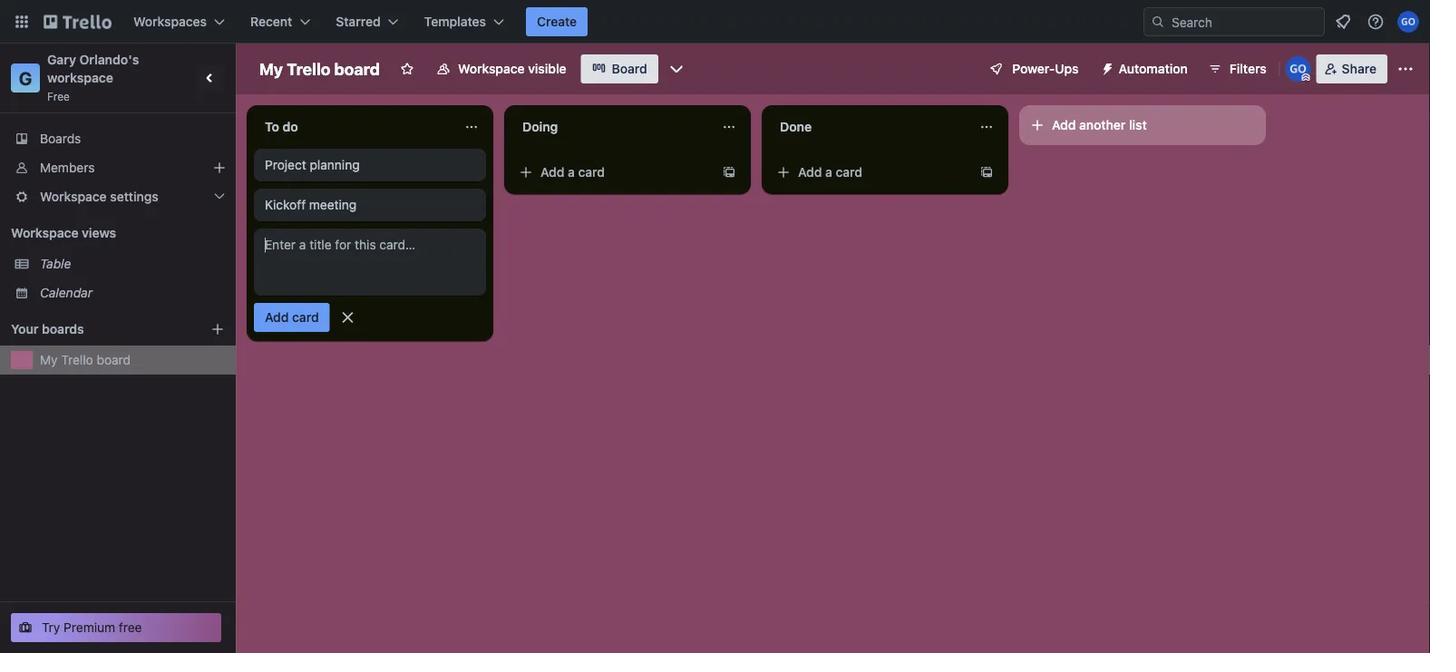 Task type: describe. For each thing, give the bounding box(es) containing it.
Doing text field
[[512, 112, 711, 142]]

workspaces button
[[122, 7, 236, 36]]

kickoff
[[265, 197, 306, 212]]

members link
[[0, 153, 236, 182]]

primary element
[[0, 0, 1431, 44]]

ups
[[1055, 61, 1079, 76]]

add a card for doing
[[541, 165, 605, 180]]

list
[[1130, 117, 1147, 132]]

board inside board name text field
[[334, 59, 380, 78]]

filters
[[1230, 61, 1267, 76]]

0 notifications image
[[1333, 11, 1355, 33]]

power-ups
[[1013, 61, 1079, 76]]

power-ups button
[[977, 54, 1090, 83]]

add inside button
[[1052, 117, 1076, 132]]

add down done
[[798, 165, 822, 180]]

workspace visible
[[458, 61, 567, 76]]

a for done
[[826, 165, 833, 180]]

workspace for workspace views
[[11, 225, 79, 240]]

try premium free button
[[11, 613, 221, 642]]

cancel image
[[339, 308, 357, 327]]

power-
[[1013, 61, 1055, 76]]

premium
[[64, 620, 115, 635]]

table
[[40, 256, 71, 271]]

recent
[[250, 14, 292, 29]]

templates
[[424, 14, 486, 29]]

free
[[119, 620, 142, 635]]

kickoff meeting link
[[265, 196, 475, 214]]

calendar link
[[40, 284, 225, 302]]

views
[[82, 225, 116, 240]]

my trello board link
[[40, 351, 225, 369]]

add down the doing
[[541, 165, 565, 180]]

create from template… image
[[980, 165, 994, 180]]

gary
[[47, 52, 76, 67]]

0 horizontal spatial trello
[[61, 352, 93, 367]]

your
[[11, 322, 39, 337]]

gary orlando's workspace link
[[47, 52, 142, 85]]

another
[[1080, 117, 1126, 132]]

do
[[283, 119, 298, 134]]

workspace visible button
[[425, 54, 578, 83]]

gary orlando (garyorlando) image
[[1398, 11, 1420, 33]]

customize views image
[[668, 60, 686, 78]]

settings
[[110, 189, 159, 204]]

project
[[265, 157, 306, 172]]

starred
[[336, 14, 381, 29]]

filters button
[[1203, 54, 1273, 83]]

share button
[[1317, 54, 1388, 83]]

workspace for workspace visible
[[458, 61, 525, 76]]

recent button
[[240, 7, 321, 36]]

gary orlando (garyorlando) image
[[1286, 56, 1312, 82]]

workspace
[[47, 70, 113, 85]]

orlando's
[[79, 52, 139, 67]]

board
[[612, 61, 648, 76]]

kickoff meeting
[[265, 197, 357, 212]]

Enter a title for this card… text field
[[254, 229, 486, 296]]

free
[[47, 90, 70, 103]]

search image
[[1151, 15, 1166, 29]]

your boards with 1 items element
[[11, 318, 183, 340]]

project planning link
[[265, 156, 475, 174]]

board inside "my trello board" link
[[97, 352, 131, 367]]

automation button
[[1094, 54, 1199, 83]]

switch to… image
[[13, 13, 31, 31]]

create button
[[526, 7, 588, 36]]

card for done
[[836, 165, 863, 180]]

add another list button
[[1020, 105, 1267, 145]]

add a card button for doing
[[512, 158, 715, 187]]

boards
[[42, 322, 84, 337]]

add another list
[[1052, 117, 1147, 132]]



Task type: locate. For each thing, give the bounding box(es) containing it.
0 horizontal spatial a
[[568, 165, 575, 180]]

workspace navigation collapse icon image
[[198, 65, 223, 91]]

to
[[265, 119, 279, 134]]

project planning
[[265, 157, 360, 172]]

0 horizontal spatial board
[[97, 352, 131, 367]]

a
[[568, 165, 575, 180], [826, 165, 833, 180]]

0 vertical spatial my
[[259, 59, 283, 78]]

1 add a card button from the left
[[512, 158, 715, 187]]

add a card down the doing
[[541, 165, 605, 180]]

card left the cancel image
[[292, 310, 319, 325]]

1 horizontal spatial add a card button
[[769, 158, 973, 187]]

trello down recent popup button
[[287, 59, 331, 78]]

0 vertical spatial board
[[334, 59, 380, 78]]

workspace down members
[[40, 189, 107, 204]]

1 a from the left
[[568, 165, 575, 180]]

add inside button
[[265, 310, 289, 325]]

my trello board down the your boards with 1 items element
[[40, 352, 131, 367]]

boards
[[40, 131, 81, 146]]

workspace up the "table"
[[11, 225, 79, 240]]

0 horizontal spatial add a card
[[541, 165, 605, 180]]

doing
[[523, 119, 558, 134]]

a down doing 'text field'
[[568, 165, 575, 180]]

0 horizontal spatial card
[[292, 310, 319, 325]]

done
[[780, 119, 812, 134]]

starred button
[[325, 7, 410, 36]]

this member is an admin of this board. image
[[1303, 73, 1311, 82]]

a down 'done' text box
[[826, 165, 833, 180]]

automation
[[1119, 61, 1188, 76]]

planning
[[310, 157, 360, 172]]

add card button
[[254, 303, 330, 332]]

2 vertical spatial workspace
[[11, 225, 79, 240]]

workspace
[[458, 61, 525, 76], [40, 189, 107, 204], [11, 225, 79, 240]]

0 vertical spatial my trello board
[[259, 59, 380, 78]]

1 vertical spatial board
[[97, 352, 131, 367]]

1 vertical spatial workspace
[[40, 189, 107, 204]]

2 a from the left
[[826, 165, 833, 180]]

board down the your boards with 1 items element
[[97, 352, 131, 367]]

1 horizontal spatial card
[[578, 165, 605, 180]]

try
[[42, 620, 60, 635]]

1 horizontal spatial a
[[826, 165, 833, 180]]

card inside button
[[292, 310, 319, 325]]

2 add a card button from the left
[[769, 158, 973, 187]]

share
[[1342, 61, 1377, 76]]

1 vertical spatial my
[[40, 352, 58, 367]]

try premium free
[[42, 620, 142, 635]]

add card
[[265, 310, 319, 325]]

1 horizontal spatial board
[[334, 59, 380, 78]]

Done text field
[[769, 112, 969, 142]]

my inside "my trello board" link
[[40, 352, 58, 367]]

workspace views
[[11, 225, 116, 240]]

my down your boards
[[40, 352, 58, 367]]

my inside board name text field
[[259, 59, 283, 78]]

card down 'done' text box
[[836, 165, 863, 180]]

add a card down done
[[798, 165, 863, 180]]

add a card
[[541, 165, 605, 180], [798, 165, 863, 180]]

card
[[578, 165, 605, 180], [836, 165, 863, 180], [292, 310, 319, 325]]

2 horizontal spatial card
[[836, 165, 863, 180]]

members
[[40, 160, 95, 175]]

your boards
[[11, 322, 84, 337]]

add a card button
[[512, 158, 715, 187], [769, 158, 973, 187]]

workspace for workspace settings
[[40, 189, 107, 204]]

calendar
[[40, 285, 93, 300]]

back to home image
[[44, 7, 112, 36]]

add a card button for done
[[769, 158, 973, 187]]

star or unstar board image
[[400, 62, 415, 76]]

my
[[259, 59, 283, 78], [40, 352, 58, 367]]

trello inside board name text field
[[287, 59, 331, 78]]

1 horizontal spatial my
[[259, 59, 283, 78]]

table link
[[40, 255, 225, 273]]

trello down boards
[[61, 352, 93, 367]]

meeting
[[309, 197, 357, 212]]

create
[[537, 14, 577, 29]]

gary orlando's workspace free
[[47, 52, 142, 103]]

open information menu image
[[1367, 13, 1385, 31]]

board
[[334, 59, 380, 78], [97, 352, 131, 367]]

Search field
[[1166, 8, 1325, 35]]

sm image
[[1094, 54, 1119, 80]]

my trello board
[[259, 59, 380, 78], [40, 352, 131, 367]]

show menu image
[[1397, 60, 1415, 78]]

add a card button down 'done' text box
[[769, 158, 973, 187]]

0 horizontal spatial my trello board
[[40, 352, 131, 367]]

0 vertical spatial trello
[[287, 59, 331, 78]]

workspace settings button
[[0, 182, 236, 211]]

boards link
[[0, 124, 236, 153]]

card down doing 'text field'
[[578, 165, 605, 180]]

2 add a card from the left
[[798, 165, 863, 180]]

1 vertical spatial my trello board
[[40, 352, 131, 367]]

workspace inside button
[[458, 61, 525, 76]]

0 horizontal spatial my
[[40, 352, 58, 367]]

visible
[[528, 61, 567, 76]]

create from template… image
[[722, 165, 737, 180]]

workspace inside popup button
[[40, 189, 107, 204]]

templates button
[[413, 7, 515, 36]]

add a card button down doing 'text field'
[[512, 158, 715, 187]]

card for doing
[[578, 165, 605, 180]]

0 vertical spatial workspace
[[458, 61, 525, 76]]

add left another
[[1052, 117, 1076, 132]]

1 horizontal spatial my trello board
[[259, 59, 380, 78]]

1 horizontal spatial add a card
[[798, 165, 863, 180]]

my trello board inside board name text field
[[259, 59, 380, 78]]

g link
[[11, 64, 40, 93]]

my down the recent
[[259, 59, 283, 78]]

board down starred
[[334, 59, 380, 78]]

to do
[[265, 119, 298, 134]]

workspace settings
[[40, 189, 159, 204]]

1 add a card from the left
[[541, 165, 605, 180]]

add a card for done
[[798, 165, 863, 180]]

1 vertical spatial trello
[[61, 352, 93, 367]]

Board name text field
[[250, 54, 389, 83]]

To do text field
[[254, 112, 454, 142]]

my trello board down starred
[[259, 59, 380, 78]]

add
[[1052, 117, 1076, 132], [541, 165, 565, 180], [798, 165, 822, 180], [265, 310, 289, 325]]

a for doing
[[568, 165, 575, 180]]

workspace down templates 'popup button'
[[458, 61, 525, 76]]

add board image
[[210, 322, 225, 337]]

0 horizontal spatial add a card button
[[512, 158, 715, 187]]

1 horizontal spatial trello
[[287, 59, 331, 78]]

g
[[19, 67, 32, 88]]

board link
[[581, 54, 658, 83]]

workspaces
[[133, 14, 207, 29]]

trello
[[287, 59, 331, 78], [61, 352, 93, 367]]

add right add board image
[[265, 310, 289, 325]]



Task type: vqa. For each thing, say whether or not it's contained in the screenshot.
the My Trello board to the left
yes



